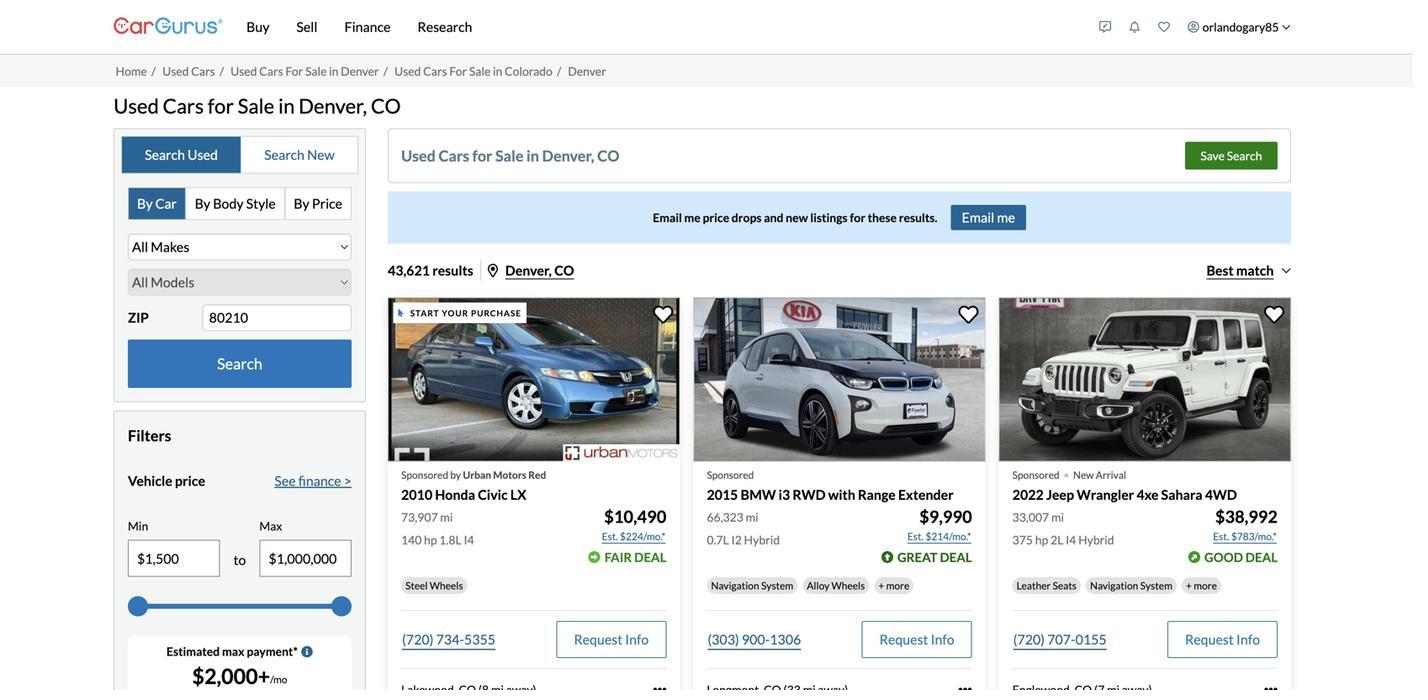 Task type: describe. For each thing, give the bounding box(es) containing it.
info circle image
[[301, 646, 313, 658]]

deal for ·
[[1246, 549, 1278, 565]]

1 system from the left
[[762, 579, 794, 592]]

add a car review image
[[1100, 21, 1112, 33]]

2010
[[401, 487, 433, 503]]

ellipsis h image for ·
[[1265, 683, 1278, 690]]

i2
[[732, 533, 742, 547]]

tab list containing search used
[[121, 136, 359, 174]]

sell
[[297, 19, 318, 35]]

by for by price
[[294, 195, 310, 212]]

more for 2015
[[887, 579, 910, 592]]

menu bar containing buy
[[223, 0, 1091, 54]]

orlandogary85 button
[[1180, 3, 1300, 50]]

0 horizontal spatial price
[[175, 472, 205, 489]]

$10,490
[[604, 507, 667, 527]]

hybrid inside the 66,323 mi 0.7l i2 hybrid
[[744, 533, 780, 547]]

style
[[246, 195, 276, 212]]

$38,992
[[1216, 507, 1278, 527]]

search new tab
[[242, 137, 358, 173]]

red
[[529, 469, 546, 481]]

(303)
[[708, 631, 740, 647]]

open notifications image
[[1130, 21, 1141, 33]]

listings
[[811, 210, 848, 225]]

range
[[858, 487, 896, 503]]

0 horizontal spatial used cars for sale in denver, co
[[114, 94, 401, 118]]

hybrid inside 33,007 mi 375 hp 2l i4 hybrid
[[1079, 533, 1115, 547]]

denver, co button
[[488, 262, 574, 278]]

1 vertical spatial co
[[598, 146, 620, 165]]

used inside search used tab
[[188, 146, 218, 163]]

2022
[[1013, 487, 1044, 503]]

civic
[[478, 487, 508, 503]]

1306
[[770, 631, 802, 647]]

1 navigation from the left
[[711, 579, 760, 592]]

43,621 results
[[388, 262, 474, 278]]

your
[[442, 308, 469, 318]]

more for ·
[[1194, 579, 1218, 592]]

orlandogary85 menu
[[1091, 3, 1300, 50]]

707-
[[1048, 631, 1076, 647]]

1.8l
[[440, 533, 462, 547]]

urban
[[463, 469, 491, 481]]

finance button
[[331, 0, 404, 54]]

2 horizontal spatial for
[[850, 210, 866, 225]]

request info for urban motors red
[[574, 631, 649, 647]]

colorado
[[505, 64, 553, 78]]

vehicle price
[[128, 472, 205, 489]]

honda
[[435, 487, 475, 503]]

results.
[[899, 210, 938, 225]]

start your purchase
[[410, 308, 522, 318]]

1 navigation system from the left
[[711, 579, 794, 592]]

2 / from the left
[[220, 64, 224, 78]]

orlandogary85 menu item
[[1180, 3, 1300, 50]]

fair
[[605, 549, 632, 565]]

by for by car
[[137, 195, 153, 212]]

by body style tab
[[186, 188, 286, 219]]

good deal
[[1205, 549, 1278, 565]]

140
[[401, 533, 422, 547]]

$2,000+ /mo
[[192, 664, 287, 689]]

2 navigation system from the left
[[1091, 579, 1173, 592]]

(720) 707-0155 button
[[1013, 621, 1108, 658]]

tab list containing by car
[[128, 187, 352, 220]]

me for email me
[[998, 209, 1016, 225]]

by car
[[137, 195, 177, 212]]

home
[[116, 64, 147, 78]]

good
[[1205, 549, 1244, 565]]

Max text field
[[260, 541, 351, 576]]

2 request info button from the left
[[862, 621, 973, 658]]

alloy
[[807, 579, 830, 592]]

1 horizontal spatial for
[[473, 146, 493, 165]]

great
[[898, 549, 938, 565]]

sponsored · new arrival 2022 jeep wrangler 4xe sahara 4wd
[[1013, 458, 1238, 503]]

steel wheels
[[406, 579, 463, 592]]

search for search
[[217, 354, 262, 373]]

search inside button
[[1228, 148, 1263, 163]]

jeep
[[1047, 487, 1075, 503]]

sponsored for ·
[[1013, 469, 1060, 481]]

research button
[[404, 0, 486, 54]]

payment*
[[247, 644, 298, 659]]

chevron down image
[[1283, 23, 1291, 31]]

search used tab
[[122, 137, 242, 173]]

see finance >
[[275, 472, 352, 489]]

66,323 mi 0.7l i2 hybrid
[[707, 510, 780, 547]]

2 deal from the left
[[940, 549, 973, 565]]

sahara
[[1162, 487, 1203, 503]]

start
[[410, 308, 440, 318]]

these
[[868, 210, 897, 225]]

2 navigation from the left
[[1091, 579, 1139, 592]]

buy
[[247, 19, 270, 35]]

blue 2010 honda civic lx sedan front-wheel drive 5-speed automatic image
[[388, 297, 680, 462]]

request for urban motors red
[[574, 631, 623, 647]]

email me price drops and new listings for these results.
[[653, 210, 938, 225]]

home link
[[116, 64, 147, 78]]

seats
[[1053, 579, 1077, 592]]

estimated max payment*
[[167, 644, 298, 659]]

(720) 734-5355 button
[[401, 621, 497, 658]]

375
[[1013, 533, 1034, 547]]

$10,490 est. $224/mo.*
[[602, 507, 667, 542]]

filters
[[128, 426, 171, 445]]

request for ·
[[1186, 631, 1234, 647]]

est. inside $9,990 est. $214/mo.*
[[908, 530, 924, 542]]

mouse pointer image
[[398, 309, 404, 317]]

save search button
[[1186, 142, 1278, 169]]

1 / from the left
[[151, 64, 156, 78]]

drops
[[732, 210, 762, 225]]

1 vertical spatial denver,
[[542, 146, 595, 165]]

max
[[222, 644, 245, 659]]

home / used cars / used cars for sale in denver / used cars for sale in colorado / denver
[[116, 64, 607, 78]]

info for urban motors red
[[625, 631, 649, 647]]

fair deal
[[605, 549, 667, 565]]

new
[[786, 210, 809, 225]]

arrival
[[1096, 469, 1127, 481]]

1 horizontal spatial co
[[555, 262, 574, 278]]

734-
[[436, 631, 464, 647]]

alloy wheels
[[807, 579, 865, 592]]

sponsored 2015 bmw i3 rwd with range extender
[[707, 469, 954, 503]]

urban motors red image
[[563, 444, 680, 462]]

search button
[[128, 339, 352, 388]]

denver, co
[[506, 262, 574, 278]]

1 horizontal spatial used cars for sale in denver, co
[[401, 146, 620, 165]]

i4 for urban motors red
[[464, 533, 474, 547]]

$9,990 est. $214/mo.*
[[908, 507, 973, 542]]

finance
[[299, 472, 341, 489]]

and
[[764, 210, 784, 225]]

hp for ·
[[1036, 533, 1049, 547]]

motors
[[493, 469, 527, 481]]

(720) for by
[[402, 631, 434, 647]]

max
[[260, 519, 282, 533]]

by
[[451, 469, 461, 481]]

price
[[312, 195, 343, 212]]

$783/mo.*
[[1232, 530, 1278, 542]]

buy button
[[233, 0, 283, 54]]

capparis white w/bmw i frozen blue accent 2015 bmw i3 rwd with range extender wagon rear-wheel drive automatic image
[[694, 297, 986, 462]]

bmw
[[741, 487, 776, 503]]



Task type: locate. For each thing, give the bounding box(es) containing it.
1 horizontal spatial price
[[703, 210, 730, 225]]

search for search used
[[145, 146, 185, 163]]

leather seats
[[1017, 579, 1077, 592]]

by inside by price tab
[[294, 195, 310, 212]]

73,907
[[401, 510, 438, 524]]

search new
[[264, 146, 335, 163]]

sponsored up 2015
[[707, 469, 754, 481]]

0 horizontal spatial est.
[[602, 530, 618, 542]]

2 + from the left
[[1187, 579, 1192, 592]]

for down research dropdown button
[[450, 64, 467, 78]]

1 + from the left
[[879, 579, 885, 592]]

sponsored inside sponsored · new arrival 2022 jeep wrangler 4xe sahara 4wd
[[1013, 469, 1060, 481]]

1 est. from the left
[[602, 530, 618, 542]]

0 horizontal spatial new
[[307, 146, 335, 163]]

hp right 140
[[424, 533, 437, 547]]

2 system from the left
[[1141, 579, 1173, 592]]

1 horizontal spatial email
[[962, 209, 995, 225]]

by inside by car tab
[[137, 195, 153, 212]]

2 horizontal spatial co
[[598, 146, 620, 165]]

Min text field
[[129, 541, 219, 576]]

1 vertical spatial tab list
[[128, 187, 352, 220]]

hybrid right i2
[[744, 533, 780, 547]]

0 vertical spatial tab list
[[121, 136, 359, 174]]

for down sell popup button
[[286, 64, 303, 78]]

4xe
[[1137, 487, 1159, 503]]

est. inside the $10,490 est. $224/mo.*
[[602, 530, 618, 542]]

>
[[344, 472, 352, 489]]

2 wheels from the left
[[832, 579, 865, 592]]

more down great in the bottom of the page
[[887, 579, 910, 592]]

i4 right 2l
[[1066, 533, 1077, 547]]

email for email me price drops and new listings for these results.
[[653, 210, 682, 225]]

2 for from the left
[[450, 64, 467, 78]]

email inside email me button
[[962, 209, 995, 225]]

sponsored up 2010
[[401, 469, 449, 481]]

$2,000+
[[192, 664, 270, 689]]

me
[[998, 209, 1016, 225], [685, 210, 701, 225]]

(720) 707-0155
[[1014, 631, 1107, 647]]

2 horizontal spatial request info
[[1186, 631, 1261, 647]]

i4 inside 73,907 mi 140 hp 1.8l i4
[[464, 533, 474, 547]]

wheels for steel wheels
[[430, 579, 463, 592]]

price left drops
[[703, 210, 730, 225]]

est. for urban motors red
[[602, 530, 618, 542]]

info down the fair deal at the left of page
[[625, 631, 649, 647]]

0 vertical spatial used cars for sale in denver, co
[[114, 94, 401, 118]]

vehicle
[[128, 472, 172, 489]]

1 i4 from the left
[[464, 533, 474, 547]]

research
[[418, 19, 472, 35]]

me for email me price drops and new listings for these results.
[[685, 210, 701, 225]]

hp inside 33,007 mi 375 hp 2l i4 hybrid
[[1036, 533, 1049, 547]]

search for search new
[[264, 146, 305, 163]]

request info down great in the bottom of the page
[[880, 631, 955, 647]]

i4
[[464, 533, 474, 547], [1066, 533, 1077, 547]]

1 horizontal spatial for
[[450, 64, 467, 78]]

new right · on the bottom of page
[[1074, 469, 1094, 481]]

1 + more from the left
[[879, 579, 910, 592]]

1 horizontal spatial hybrid
[[1079, 533, 1115, 547]]

2 horizontal spatial request info button
[[1168, 621, 1278, 658]]

0 horizontal spatial (720)
[[402, 631, 434, 647]]

0 horizontal spatial denver
[[341, 64, 379, 78]]

email me button
[[951, 205, 1027, 230]]

1 horizontal spatial request
[[880, 631, 929, 647]]

search down zip phone field
[[217, 354, 262, 373]]

search right save
[[1228, 148, 1263, 163]]

(720) for ·
[[1014, 631, 1045, 647]]

+ for 2015
[[879, 579, 885, 592]]

sponsored for by
[[401, 469, 449, 481]]

4 / from the left
[[557, 64, 562, 78]]

+ for ·
[[1187, 579, 1192, 592]]

request info button down the good
[[1168, 621, 1278, 658]]

0 horizontal spatial co
[[371, 94, 401, 118]]

by left body at left
[[195, 195, 210, 212]]

2 horizontal spatial sponsored
[[1013, 469, 1060, 481]]

+ more for 2015
[[879, 579, 910, 592]]

1 horizontal spatial sponsored
[[707, 469, 754, 481]]

2 info from the left
[[931, 631, 955, 647]]

2 horizontal spatial est.
[[1214, 530, 1230, 542]]

3 mi from the left
[[1052, 510, 1065, 524]]

1 mi from the left
[[440, 510, 453, 524]]

save
[[1201, 148, 1225, 163]]

deal down $783/mo.*
[[1246, 549, 1278, 565]]

to
[[234, 552, 246, 568]]

0 horizontal spatial for
[[286, 64, 303, 78]]

i3
[[779, 487, 791, 503]]

43,621
[[388, 262, 430, 278]]

0 horizontal spatial wheels
[[430, 579, 463, 592]]

used
[[163, 64, 189, 78], [231, 64, 257, 78], [395, 64, 421, 78], [114, 94, 159, 118], [401, 146, 436, 165], [188, 146, 218, 163]]

1 horizontal spatial request info
[[880, 631, 955, 647]]

2 horizontal spatial deal
[[1246, 549, 1278, 565]]

0 horizontal spatial for
[[208, 94, 234, 118]]

request info button for urban motors red
[[557, 621, 667, 658]]

mi for by
[[440, 510, 453, 524]]

+ more down great in the bottom of the page
[[879, 579, 910, 592]]

cargurus logo homepage link image
[[114, 3, 223, 51]]

2 mi from the left
[[746, 510, 759, 524]]

request info for ·
[[1186, 631, 1261, 647]]

hybrid right 2l
[[1079, 533, 1115, 547]]

1 horizontal spatial denver
[[568, 64, 607, 78]]

1 by from the left
[[137, 195, 153, 212]]

navigation system down i2
[[711, 579, 794, 592]]

new up by price
[[307, 146, 335, 163]]

3 / from the left
[[384, 64, 388, 78]]

0 horizontal spatial navigation
[[711, 579, 760, 592]]

1 vertical spatial used cars for sale in denver, co
[[401, 146, 620, 165]]

request info
[[574, 631, 649, 647], [880, 631, 955, 647], [1186, 631, 1261, 647]]

1 horizontal spatial wheels
[[832, 579, 865, 592]]

1 horizontal spatial request info button
[[862, 621, 973, 658]]

sale
[[305, 64, 327, 78], [469, 64, 491, 78], [238, 94, 275, 118], [496, 146, 524, 165]]

2 request from the left
[[880, 631, 929, 647]]

cargurus logo homepage link link
[[114, 3, 223, 51]]

tab list
[[121, 136, 359, 174], [128, 187, 352, 220]]

i4 inside 33,007 mi 375 hp 2l i4 hybrid
[[1066, 533, 1077, 547]]

0 horizontal spatial navigation system
[[711, 579, 794, 592]]

saved cars image
[[1159, 21, 1171, 33]]

0 horizontal spatial info
[[625, 631, 649, 647]]

extender
[[899, 487, 954, 503]]

+ more for ·
[[1187, 579, 1218, 592]]

2 horizontal spatial request
[[1186, 631, 1234, 647]]

purchase
[[471, 308, 522, 318]]

3 request info from the left
[[1186, 631, 1261, 647]]

1 vertical spatial price
[[175, 472, 205, 489]]

1 horizontal spatial +
[[1187, 579, 1192, 592]]

0 vertical spatial new
[[307, 146, 335, 163]]

co
[[371, 94, 401, 118], [598, 146, 620, 165], [555, 262, 574, 278]]

i4 for ·
[[1066, 533, 1077, 547]]

search up the car
[[145, 146, 185, 163]]

/ right the colorado
[[557, 64, 562, 78]]

1 vertical spatial new
[[1074, 469, 1094, 481]]

(303) 900-1306
[[708, 631, 802, 647]]

request info button for ·
[[1168, 621, 1278, 658]]

sponsored inside sponsored 2015 bmw i3 rwd with range extender
[[707, 469, 754, 481]]

hp left 2l
[[1036, 533, 1049, 547]]

est. $214/mo.* button
[[907, 528, 973, 545]]

info for ·
[[1237, 631, 1261, 647]]

est. up the good
[[1214, 530, 1230, 542]]

0 vertical spatial co
[[371, 94, 401, 118]]

1 hybrid from the left
[[744, 533, 780, 547]]

0 vertical spatial denver,
[[299, 94, 367, 118]]

0 horizontal spatial request
[[574, 631, 623, 647]]

price right vehicle
[[175, 472, 205, 489]]

ZIP telephone field
[[203, 304, 352, 331]]

0 horizontal spatial by
[[137, 195, 153, 212]]

3 request info button from the left
[[1168, 621, 1278, 658]]

+ more down the good
[[1187, 579, 1218, 592]]

navigation down i2
[[711, 579, 760, 592]]

1 sponsored from the left
[[401, 469, 449, 481]]

1 denver from the left
[[341, 64, 379, 78]]

3 est. from the left
[[1214, 530, 1230, 542]]

2 horizontal spatial mi
[[1052, 510, 1065, 524]]

mi inside 73,907 mi 140 hp 1.8l i4
[[440, 510, 453, 524]]

1 wheels from the left
[[430, 579, 463, 592]]

est. up fair at the left of page
[[602, 530, 618, 542]]

navigation system right seats
[[1091, 579, 1173, 592]]

more down the good
[[1194, 579, 1218, 592]]

2 request info from the left
[[880, 631, 955, 647]]

1 request from the left
[[574, 631, 623, 647]]

finance
[[345, 19, 391, 35]]

used cars link
[[163, 64, 215, 78]]

by price tab
[[286, 188, 351, 219]]

0 horizontal spatial ellipsis h image
[[653, 683, 667, 690]]

request info down fair at the left of page
[[574, 631, 649, 647]]

3 request from the left
[[1186, 631, 1234, 647]]

mi inside the 66,323 mi 0.7l i2 hybrid
[[746, 510, 759, 524]]

deal
[[635, 549, 667, 565], [940, 549, 973, 565], [1246, 549, 1278, 565]]

est. for ·
[[1214, 530, 1230, 542]]

2 more from the left
[[1194, 579, 1218, 592]]

1 deal from the left
[[635, 549, 667, 565]]

1 horizontal spatial new
[[1074, 469, 1094, 481]]

2 + more from the left
[[1187, 579, 1218, 592]]

navigation
[[711, 579, 760, 592], [1091, 579, 1139, 592]]

1 horizontal spatial by
[[195, 195, 210, 212]]

1 request info from the left
[[574, 631, 649, 647]]

est. $224/mo.* button
[[601, 528, 667, 545]]

2 (720) from the left
[[1014, 631, 1045, 647]]

1 horizontal spatial navigation system
[[1091, 579, 1173, 592]]

2 horizontal spatial by
[[294, 195, 310, 212]]

menu bar
[[223, 0, 1091, 54]]

search
[[145, 146, 185, 163], [264, 146, 305, 163], [1228, 148, 1263, 163], [217, 354, 262, 373]]

1 horizontal spatial more
[[1194, 579, 1218, 592]]

mi down jeep
[[1052, 510, 1065, 524]]

0 horizontal spatial sponsored
[[401, 469, 449, 481]]

0 vertical spatial for
[[208, 94, 234, 118]]

navigation right seats
[[1091, 579, 1139, 592]]

0 horizontal spatial i4
[[464, 533, 474, 547]]

0.7l
[[707, 533, 729, 547]]

1 horizontal spatial me
[[998, 209, 1016, 225]]

1 more from the left
[[887, 579, 910, 592]]

minimum slider
[[128, 596, 148, 617]]

mi up 1.8l
[[440, 510, 453, 524]]

request info down the good
[[1186, 631, 1261, 647]]

0 horizontal spatial hybrid
[[744, 533, 780, 547]]

wheels for alloy wheels
[[832, 579, 865, 592]]

est. inside $38,992 est. $783/mo.*
[[1214, 530, 1230, 542]]

2 vertical spatial co
[[555, 262, 574, 278]]

/ down finance popup button
[[384, 64, 388, 78]]

ellipsis h image
[[959, 683, 973, 690]]

info down great deal
[[931, 631, 955, 647]]

1 vertical spatial for
[[473, 146, 493, 165]]

1 ellipsis h image from the left
[[653, 683, 667, 690]]

2 hp from the left
[[1036, 533, 1049, 547]]

email left drops
[[653, 210, 682, 225]]

search inside button
[[217, 354, 262, 373]]

price
[[703, 210, 730, 225], [175, 472, 205, 489]]

2 by from the left
[[195, 195, 210, 212]]

deal for urban motors red
[[635, 549, 667, 565]]

2 vertical spatial denver,
[[506, 262, 552, 278]]

0 vertical spatial price
[[703, 210, 730, 225]]

/ right home link at the top of the page
[[151, 64, 156, 78]]

est. $783/mo.* button
[[1213, 528, 1278, 545]]

1 for from the left
[[286, 64, 303, 78]]

ellipsis h image for urban motors red
[[653, 683, 667, 690]]

0 horizontal spatial request info button
[[557, 621, 667, 658]]

info down good deal
[[1237, 631, 1261, 647]]

estimated
[[167, 644, 220, 659]]

by for by body style
[[195, 195, 210, 212]]

mi inside 33,007 mi 375 hp 2l i4 hybrid
[[1052, 510, 1065, 524]]

2 ellipsis h image from the left
[[1265, 683, 1278, 690]]

denver
[[341, 64, 379, 78], [568, 64, 607, 78]]

(303) 900-1306 button
[[707, 621, 802, 658]]

mi for 2015
[[746, 510, 759, 524]]

by car tab
[[129, 188, 186, 219]]

search up 'style'
[[264, 146, 305, 163]]

deal down $214/mo.*
[[940, 549, 973, 565]]

lx
[[511, 487, 527, 503]]

deal down $224/mo.*
[[635, 549, 667, 565]]

mi for ·
[[1052, 510, 1065, 524]]

email for email me
[[962, 209, 995, 225]]

0 horizontal spatial +
[[879, 579, 885, 592]]

hp for by
[[424, 533, 437, 547]]

1 horizontal spatial info
[[931, 631, 955, 647]]

1 horizontal spatial hp
[[1036, 533, 1049, 547]]

wheels right "steel"
[[430, 579, 463, 592]]

est. up great in the bottom of the page
[[908, 530, 924, 542]]

3 info from the left
[[1237, 631, 1261, 647]]

by left the price
[[294, 195, 310, 212]]

wheels right alloy
[[832, 579, 865, 592]]

1 horizontal spatial ellipsis h image
[[1265, 683, 1278, 690]]

1 hp from the left
[[424, 533, 437, 547]]

email
[[962, 209, 995, 225], [653, 210, 682, 225]]

0 horizontal spatial me
[[685, 210, 701, 225]]

2 hybrid from the left
[[1079, 533, 1115, 547]]

denver down finance popup button
[[341, 64, 379, 78]]

i4 right 1.8l
[[464, 533, 474, 547]]

by left the car
[[137, 195, 153, 212]]

by body style
[[195, 195, 276, 212]]

me inside button
[[998, 209, 1016, 225]]

/ right used cars link
[[220, 64, 224, 78]]

66,323
[[707, 510, 744, 524]]

(720) left 707-
[[1014, 631, 1045, 647]]

0 horizontal spatial + more
[[879, 579, 910, 592]]

request info button up ellipsis h image
[[862, 621, 973, 658]]

1 horizontal spatial est.
[[908, 530, 924, 542]]

3 by from the left
[[294, 195, 310, 212]]

1 horizontal spatial i4
[[1066, 533, 1077, 547]]

bright white clearcoat 2022 jeep wrangler 4xe sahara 4wd suv / crossover four-wheel drive 8-speed automatic image
[[1000, 297, 1292, 462]]

$9,990
[[920, 507, 973, 527]]

user icon image
[[1188, 21, 1200, 33]]

save search
[[1201, 148, 1263, 163]]

denver right the colorado
[[568, 64, 607, 78]]

(720) 734-5355
[[402, 631, 496, 647]]

min
[[128, 519, 148, 533]]

0 horizontal spatial system
[[762, 579, 794, 592]]

·
[[1064, 458, 1070, 489]]

0 horizontal spatial mi
[[440, 510, 453, 524]]

1 horizontal spatial deal
[[940, 549, 973, 565]]

hybrid
[[744, 533, 780, 547], [1079, 533, 1115, 547]]

4wd
[[1206, 487, 1238, 503]]

2 vertical spatial for
[[850, 210, 866, 225]]

1 request info button from the left
[[557, 621, 667, 658]]

used cars for sale in colorado link
[[395, 64, 553, 78]]

email right results.
[[962, 209, 995, 225]]

leather
[[1017, 579, 1051, 592]]

$224/mo.*
[[620, 530, 666, 542]]

2 sponsored from the left
[[707, 469, 754, 481]]

request info button down fair at the left of page
[[557, 621, 667, 658]]

0155
[[1076, 631, 1107, 647]]

1 info from the left
[[625, 631, 649, 647]]

maximum slider
[[332, 596, 352, 617]]

2 denver from the left
[[568, 64, 607, 78]]

request
[[574, 631, 623, 647], [880, 631, 929, 647], [1186, 631, 1234, 647]]

body
[[213, 195, 244, 212]]

search used
[[145, 146, 218, 163]]

3 sponsored from the left
[[1013, 469, 1060, 481]]

1 (720) from the left
[[402, 631, 434, 647]]

1 horizontal spatial (720)
[[1014, 631, 1045, 647]]

wheels
[[430, 579, 463, 592], [832, 579, 865, 592]]

sell button
[[283, 0, 331, 54]]

(720) left 734-
[[402, 631, 434, 647]]

car
[[155, 195, 177, 212]]

sponsored for 2015
[[707, 469, 754, 481]]

0 horizontal spatial hp
[[424, 533, 437, 547]]

sponsored inside sponsored by urban motors red 2010 honda civic lx
[[401, 469, 449, 481]]

0 horizontal spatial request info
[[574, 631, 649, 647]]

3 deal from the left
[[1246, 549, 1278, 565]]

new inside tab
[[307, 146, 335, 163]]

1 horizontal spatial navigation
[[1091, 579, 1139, 592]]

2 i4 from the left
[[1066, 533, 1077, 547]]

hp inside 73,907 mi 140 hp 1.8l i4
[[424, 533, 437, 547]]

/
[[151, 64, 156, 78], [220, 64, 224, 78], [384, 64, 388, 78], [557, 64, 562, 78]]

info
[[625, 631, 649, 647], [931, 631, 955, 647], [1237, 631, 1261, 647]]

1 horizontal spatial + more
[[1187, 579, 1218, 592]]

map marker alt image
[[488, 264, 498, 277]]

2 est. from the left
[[908, 530, 924, 542]]

0 horizontal spatial deal
[[635, 549, 667, 565]]

new inside sponsored · new arrival 2022 jeep wrangler 4xe sahara 4wd
[[1074, 469, 1094, 481]]

rwd
[[793, 487, 826, 503]]

ellipsis h image
[[653, 683, 667, 690], [1265, 683, 1278, 690]]

by inside "by body style" tab
[[195, 195, 210, 212]]

for
[[286, 64, 303, 78], [450, 64, 467, 78]]

mi down bmw at the right
[[746, 510, 759, 524]]

1 horizontal spatial mi
[[746, 510, 759, 524]]

denver,
[[299, 94, 367, 118], [542, 146, 595, 165], [506, 262, 552, 278]]

navigation system
[[711, 579, 794, 592], [1091, 579, 1173, 592]]

0 horizontal spatial email
[[653, 210, 682, 225]]

0 horizontal spatial more
[[887, 579, 910, 592]]

1 horizontal spatial system
[[1141, 579, 1173, 592]]

2 horizontal spatial info
[[1237, 631, 1261, 647]]

33,007
[[1013, 510, 1050, 524]]

see finance > link
[[275, 471, 352, 491]]

sponsored up 2022
[[1013, 469, 1060, 481]]



Task type: vqa. For each thing, say whether or not it's contained in the screenshot.
By associated with By Car
yes



